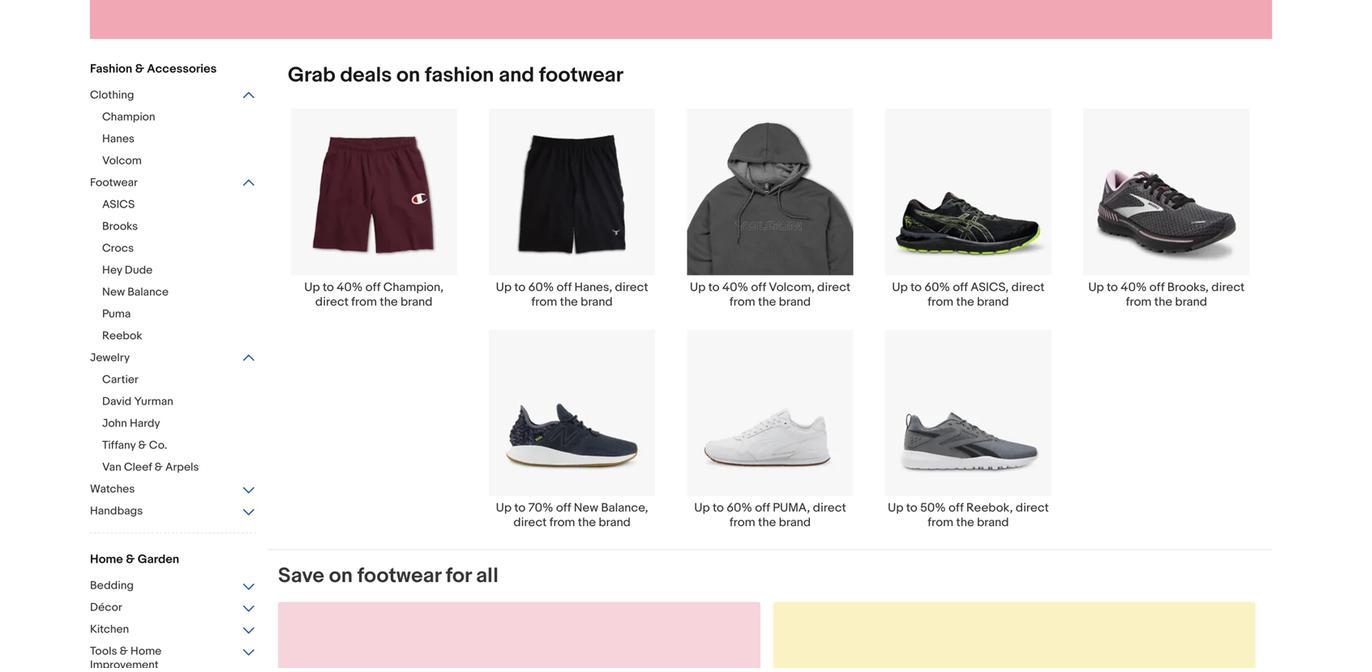 Task type: locate. For each thing, give the bounding box(es) containing it.
save
[[278, 564, 325, 589]]

40% left champion,
[[337, 280, 363, 295]]

to inside up to 60% off puma, direct from the brand
[[713, 501, 724, 516]]

40% inside up to 40% off champion, direct from the brand
[[337, 280, 363, 295]]

off for reebok,
[[949, 501, 964, 516]]

from
[[351, 295, 377, 309], [532, 295, 557, 309], [730, 295, 756, 309], [928, 295, 954, 309], [1126, 295, 1152, 309], [550, 516, 575, 530], [730, 516, 756, 530], [928, 516, 954, 530]]

up inside up to 50% off reebok, direct from the brand
[[888, 501, 904, 516]]

off left brooks,
[[1150, 280, 1165, 295]]

puma,
[[773, 501, 811, 516]]

home up bedding
[[90, 552, 123, 567]]

to for up to 40% off champion, direct from the brand
[[323, 280, 334, 295]]

on right the save
[[329, 564, 353, 589]]

from inside up to 40% off volcom, direct from the brand
[[730, 295, 756, 309]]

brooks
[[102, 220, 138, 234]]

direct inside up to 40% off volcom, direct from the brand
[[818, 280, 851, 295]]

60% left asics,
[[925, 280, 950, 295]]

brand for up to 40% off volcom, direct from the brand
[[779, 295, 811, 309]]

to for up to 40% off brooks, direct from the brand
[[1107, 280, 1118, 295]]

None text field
[[278, 602, 761, 668]]

the inside up to 40% off brooks, direct from the brand
[[1155, 295, 1173, 309]]

décor
[[90, 601, 122, 615]]

to for up to 60% off puma, direct from the brand
[[713, 501, 724, 516]]

up for up to 40% off brooks, direct from the brand
[[1089, 280, 1104, 295]]

garden
[[138, 552, 179, 567]]

60% for hanes,
[[528, 280, 554, 295]]

direct for up to 50% off reebok, direct from the brand
[[1016, 501, 1049, 516]]

the for up to 60% off hanes, direct from the brand
[[560, 295, 578, 309]]

list containing up to 40% off champion, direct from the brand
[[268, 108, 1273, 550]]

direct for up to 60% off puma, direct from the brand
[[813, 501, 847, 516]]

up to 60% off puma, direct from the brand
[[695, 501, 847, 530]]

new inside clothing champion hanes volcom footwear asics brooks crocs hey dude new balance puma reebok jewelry cartier david yurman john hardy tiffany & co. van cleef & arpels watches handbags
[[102, 286, 125, 299]]

champion
[[102, 110, 155, 124]]

off left asics,
[[953, 280, 968, 295]]

1 horizontal spatial home
[[131, 645, 162, 659]]

off inside up to 40% off champion, direct from the brand
[[366, 280, 381, 295]]

direct for up to 40% off brooks, direct from the brand
[[1212, 280, 1245, 295]]

from inside up to 60% off hanes, direct from the brand
[[532, 295, 557, 309]]

the for up to 50% off reebok, direct from the brand
[[957, 516, 975, 530]]

1 horizontal spatial 40%
[[723, 280, 749, 295]]

60% inside up to 60% off hanes, direct from the brand
[[528, 280, 554, 295]]

clothing button
[[90, 88, 256, 104]]

off
[[366, 280, 381, 295], [557, 280, 572, 295], [751, 280, 766, 295], [953, 280, 968, 295], [1150, 280, 1165, 295], [556, 501, 571, 516], [755, 501, 770, 516], [949, 501, 964, 516]]

on right deals
[[397, 63, 420, 88]]

bedding
[[90, 579, 134, 593]]

40% inside up to 40% off volcom, direct from the brand
[[723, 280, 749, 295]]

brand inside up to 60% off asics, direct from the brand
[[977, 295, 1009, 309]]

from left asics,
[[928, 295, 954, 309]]

from left volcom,
[[730, 295, 756, 309]]

brand inside up to 50% off reebok, direct from the brand
[[977, 516, 1009, 530]]

off inside up to 50% off reebok, direct from the brand
[[949, 501, 964, 516]]

to inside up to 60% off hanes, direct from the brand
[[515, 280, 526, 295]]

new inside up to 70% off new balance, direct from the brand
[[574, 501, 599, 516]]

jewelry
[[90, 351, 130, 365]]

the inside up to 60% off hanes, direct from the brand
[[560, 295, 578, 309]]

off left champion,
[[366, 280, 381, 295]]

1 horizontal spatial 60%
[[727, 501, 753, 516]]

cartier
[[102, 373, 139, 387]]

direct inside up to 70% off new balance, direct from the brand
[[514, 516, 547, 530]]

brand inside up to 60% off hanes, direct from the brand
[[581, 295, 613, 309]]

1 vertical spatial on
[[329, 564, 353, 589]]

up to 60% off asics, direct from the brand link
[[870, 108, 1068, 309]]

home down kitchen dropdown button
[[131, 645, 162, 659]]

footwear
[[539, 63, 624, 88], [357, 564, 441, 589]]

champion,
[[383, 280, 444, 295]]

the inside up to 40% off volcom, direct from the brand
[[758, 295, 776, 309]]

2 horizontal spatial 40%
[[1121, 280, 1147, 295]]

up to 60% off puma, direct from the brand link
[[671, 329, 870, 530]]

direct inside up to 40% off brooks, direct from the brand
[[1212, 280, 1245, 295]]

1 vertical spatial new
[[574, 501, 599, 516]]

off right 70%
[[556, 501, 571, 516]]

from inside up to 60% off asics, direct from the brand
[[928, 295, 954, 309]]

brand for up to 40% off brooks, direct from the brand
[[1176, 295, 1208, 309]]

the inside up to 50% off reebok, direct from the brand
[[957, 516, 975, 530]]

1 vertical spatial home
[[131, 645, 162, 659]]

puma
[[102, 307, 131, 321]]

0 horizontal spatial footwear
[[357, 564, 441, 589]]

off right 50%
[[949, 501, 964, 516]]

40% for brooks,
[[1121, 280, 1147, 295]]

to inside up to 40% off champion, direct from the brand
[[323, 280, 334, 295]]

60% left the hanes,
[[528, 280, 554, 295]]

&
[[135, 62, 144, 76], [138, 439, 147, 453], [155, 461, 163, 474], [126, 552, 135, 567], [120, 645, 128, 659]]

to for up to 70% off new balance, direct from the brand
[[515, 501, 526, 516]]

0 vertical spatial new
[[102, 286, 125, 299]]

off for volcom,
[[751, 280, 766, 295]]

up to 70% off new balance, direct from the brand
[[496, 501, 648, 530]]

brand inside up to 40% off brooks, direct from the brand
[[1176, 295, 1208, 309]]

direct inside up to 50% off reebok, direct from the brand
[[1016, 501, 1049, 516]]

from for up to 50% off reebok, direct from the brand
[[928, 516, 954, 530]]

the
[[380, 295, 398, 309], [560, 295, 578, 309], [758, 295, 776, 309], [957, 295, 975, 309], [1155, 295, 1173, 309], [578, 516, 596, 530], [758, 516, 776, 530], [957, 516, 975, 530]]

1 horizontal spatial on
[[397, 63, 420, 88]]

footwear right and
[[539, 63, 624, 88]]

up to 40% off champion, direct from the brand
[[304, 280, 444, 309]]

footwear button
[[90, 176, 256, 191]]

60% inside up to 60% off asics, direct from the brand
[[925, 280, 950, 295]]

the for up to 60% off puma, direct from the brand
[[758, 516, 776, 530]]

new left balance,
[[574, 501, 599, 516]]

brand inside up to 40% off volcom, direct from the brand
[[779, 295, 811, 309]]

to
[[323, 280, 334, 295], [515, 280, 526, 295], [709, 280, 720, 295], [911, 280, 922, 295], [1107, 280, 1118, 295], [515, 501, 526, 516], [713, 501, 724, 516], [907, 501, 918, 516]]

up to 40% off brooks, direct from the brand link
[[1068, 108, 1266, 309]]

puma link
[[102, 307, 268, 323]]

off inside up to 70% off new balance, direct from the brand
[[556, 501, 571, 516]]

off left 'puma,'
[[755, 501, 770, 516]]

1 40% from the left
[[337, 280, 363, 295]]

1 vertical spatial footwear
[[357, 564, 441, 589]]

direct inside up to 60% off asics, direct from the brand
[[1012, 280, 1045, 295]]

up to 60% off hanes, direct from the brand
[[496, 280, 649, 309]]

up to 70% off new balance, direct from the brand link
[[473, 329, 671, 530]]

from left brooks,
[[1126, 295, 1152, 309]]

off inside up to 40% off volcom, direct from the brand
[[751, 280, 766, 295]]

new down hey
[[102, 286, 125, 299]]

40% left brooks,
[[1121, 280, 1147, 295]]

None text field
[[774, 602, 1256, 668]]

kitchen
[[90, 623, 129, 637]]

from left the hanes,
[[532, 295, 557, 309]]

john hardy link
[[102, 417, 268, 432]]

& inside bedding décor kitchen tools & home improvement
[[120, 645, 128, 659]]

up inside up to 40% off brooks, direct from the brand
[[1089, 280, 1104, 295]]

fashion
[[90, 62, 132, 76]]

2 horizontal spatial 60%
[[925, 280, 950, 295]]

the inside up to 40% off champion, direct from the brand
[[380, 295, 398, 309]]

off inside up to 60% off asics, direct from the brand
[[953, 280, 968, 295]]

40% inside up to 40% off brooks, direct from the brand
[[1121, 280, 1147, 295]]

off for asics,
[[953, 280, 968, 295]]

the inside up to 60% off asics, direct from the brand
[[957, 295, 975, 309]]

off left volcom,
[[751, 280, 766, 295]]

from inside up to 60% off puma, direct from the brand
[[730, 516, 756, 530]]

& right the cleef
[[155, 461, 163, 474]]

60% inside up to 60% off puma, direct from the brand
[[727, 501, 753, 516]]

from inside up to 50% off reebok, direct from the brand
[[928, 516, 954, 530]]

brand for up to 60% off hanes, direct from the brand
[[581, 295, 613, 309]]

home
[[90, 552, 123, 567], [131, 645, 162, 659]]

& right tools
[[120, 645, 128, 659]]

brand inside up to 40% off champion, direct from the brand
[[401, 295, 433, 309]]

60% left 'puma,'
[[727, 501, 753, 516]]

direct for up to 60% off hanes, direct from the brand
[[615, 280, 649, 295]]

from left champion,
[[351, 295, 377, 309]]

volcom,
[[769, 280, 815, 295]]

tools
[[90, 645, 117, 659]]

40% for volcom,
[[723, 280, 749, 295]]

new
[[102, 286, 125, 299], [574, 501, 599, 516]]

to inside up to 40% off brooks, direct from the brand
[[1107, 280, 1118, 295]]

from inside up to 40% off champion, direct from the brand
[[351, 295, 377, 309]]

0 vertical spatial on
[[397, 63, 420, 88]]

direct
[[615, 280, 649, 295], [818, 280, 851, 295], [1012, 280, 1045, 295], [1212, 280, 1245, 295], [315, 295, 349, 309], [813, 501, 847, 516], [1016, 501, 1049, 516], [514, 516, 547, 530]]

up inside up to 60% off hanes, direct from the brand
[[496, 280, 512, 295]]

from left 'puma,'
[[730, 516, 756, 530]]

hanes,
[[575, 280, 613, 295]]

60%
[[528, 280, 554, 295], [925, 280, 950, 295], [727, 501, 753, 516]]

watches button
[[90, 483, 256, 498]]

the inside up to 60% off puma, direct from the brand
[[758, 516, 776, 530]]

list
[[268, 108, 1273, 550]]

footwear left 'for' at the bottom of page
[[357, 564, 441, 589]]

volcom
[[102, 154, 142, 168]]

to inside up to 50% off reebok, direct from the brand
[[907, 501, 918, 516]]

0 horizontal spatial 40%
[[337, 280, 363, 295]]

up to 40% off champion, direct from the brand link
[[275, 108, 473, 309]]

off inside up to 60% off hanes, direct from the brand
[[557, 280, 572, 295]]

up
[[304, 280, 320, 295], [496, 280, 512, 295], [690, 280, 706, 295], [892, 280, 908, 295], [1089, 280, 1104, 295], [496, 501, 512, 516], [695, 501, 710, 516], [888, 501, 904, 516]]

brand for up to 60% off asics, direct from the brand
[[977, 295, 1009, 309]]

0 horizontal spatial new
[[102, 286, 125, 299]]

from left balance,
[[550, 516, 575, 530]]

1 horizontal spatial new
[[574, 501, 599, 516]]

up for up to 60% off asics, direct from the brand
[[892, 280, 908, 295]]

off inside up to 60% off puma, direct from the brand
[[755, 501, 770, 516]]

from inside up to 40% off brooks, direct from the brand
[[1126, 295, 1152, 309]]

2 40% from the left
[[723, 280, 749, 295]]

accessories
[[147, 62, 217, 76]]

up inside up to 60% off puma, direct from the brand
[[695, 501, 710, 516]]

up inside up to 70% off new balance, direct from the brand
[[496, 501, 512, 516]]

direct for up to 60% off asics, direct from the brand
[[1012, 280, 1045, 295]]

0 vertical spatial home
[[90, 552, 123, 567]]

from left reebok,
[[928, 516, 954, 530]]

direct inside up to 60% off puma, direct from the brand
[[813, 501, 847, 516]]

on
[[397, 63, 420, 88], [329, 564, 353, 589]]

up for up to 60% off hanes, direct from the brand
[[496, 280, 512, 295]]

up inside up to 60% off asics, direct from the brand
[[892, 280, 908, 295]]

grab deals on fashion and footwear
[[288, 63, 624, 88]]

0 horizontal spatial 60%
[[528, 280, 554, 295]]

champion link
[[102, 110, 268, 126]]

volcom link
[[102, 154, 268, 170]]

70%
[[529, 501, 554, 516]]

to for up to 60% off asics, direct from the brand
[[911, 280, 922, 295]]

brand inside up to 70% off new balance, direct from the brand
[[599, 516, 631, 530]]

off inside up to 40% off brooks, direct from the brand
[[1150, 280, 1165, 295]]

off left the hanes,
[[557, 280, 572, 295]]

to inside up to 40% off volcom, direct from the brand
[[709, 280, 720, 295]]

reebok link
[[102, 329, 268, 345]]

to inside up to 70% off new balance, direct from the brand
[[515, 501, 526, 516]]

up inside up to 40% off volcom, direct from the brand
[[690, 280, 706, 295]]

from for up to 60% off hanes, direct from the brand
[[532, 295, 557, 309]]

3 40% from the left
[[1121, 280, 1147, 295]]

grab
[[288, 63, 336, 88]]

up for up to 60% off puma, direct from the brand
[[695, 501, 710, 516]]

direct inside up to 60% off hanes, direct from the brand
[[615, 280, 649, 295]]

to inside up to 60% off asics, direct from the brand
[[911, 280, 922, 295]]

up to 60% off asics, direct from the brand
[[892, 280, 1045, 309]]

40% left volcom,
[[723, 280, 749, 295]]

cartier link
[[102, 373, 268, 389]]

up to 60% off hanes, direct from the brand link
[[473, 108, 671, 309]]

up inside up to 40% off champion, direct from the brand
[[304, 280, 320, 295]]

direct inside up to 40% off champion, direct from the brand
[[315, 295, 349, 309]]

0 vertical spatial footwear
[[539, 63, 624, 88]]

brand inside up to 60% off puma, direct from the brand
[[779, 516, 811, 530]]

handbags button
[[90, 505, 256, 520]]

brand
[[401, 295, 433, 309], [581, 295, 613, 309], [779, 295, 811, 309], [977, 295, 1009, 309], [1176, 295, 1208, 309], [599, 516, 631, 530], [779, 516, 811, 530], [977, 516, 1009, 530]]

1 horizontal spatial footwear
[[539, 63, 624, 88]]



Task type: vqa. For each thing, say whether or not it's contained in the screenshot.
7
no



Task type: describe. For each thing, give the bounding box(es) containing it.
the for up to 60% off asics, direct from the brand
[[957, 295, 975, 309]]

from inside up to 70% off new balance, direct from the brand
[[550, 516, 575, 530]]

brooks link
[[102, 220, 268, 235]]

from for up to 40% off brooks, direct from the brand
[[1126, 295, 1152, 309]]

50%
[[921, 501, 946, 516]]

for
[[446, 564, 472, 589]]

and
[[499, 63, 535, 88]]

arpels
[[165, 461, 199, 474]]

new balance link
[[102, 286, 268, 301]]

& left the garden
[[126, 552, 135, 567]]

off for new
[[556, 501, 571, 516]]

asics,
[[971, 280, 1009, 295]]

hardy
[[130, 417, 160, 431]]

brand for up to 60% off puma, direct from the brand
[[779, 516, 811, 530]]

yurman
[[134, 395, 173, 409]]

footwear
[[90, 176, 138, 190]]

fashion & accessories
[[90, 62, 217, 76]]

40% for champion,
[[337, 280, 363, 295]]

up to 40% off volcom, direct from the brand
[[690, 280, 851, 309]]

improvement
[[90, 659, 159, 668]]

bedding button
[[90, 579, 256, 595]]

off for brooks,
[[1150, 280, 1165, 295]]

up for up to 40% off champion, direct from the brand
[[304, 280, 320, 295]]

to for up to 40% off volcom, direct from the brand
[[709, 280, 720, 295]]

60% for asics,
[[925, 280, 950, 295]]

up for up to 70% off new balance, direct from the brand
[[496, 501, 512, 516]]

direct for up to 40% off champion, direct from the brand
[[315, 295, 349, 309]]

from for up to 60% off asics, direct from the brand
[[928, 295, 954, 309]]

brand for up to 50% off reebok, direct from the brand
[[977, 516, 1009, 530]]

the for up to 40% off volcom, direct from the brand
[[758, 295, 776, 309]]

tiffany
[[102, 439, 136, 453]]

balance,
[[601, 501, 648, 516]]

60% for puma,
[[727, 501, 753, 516]]

from for up to 60% off puma, direct from the brand
[[730, 516, 756, 530]]

& left co.
[[138, 439, 147, 453]]

handbags
[[90, 505, 143, 518]]

save on footwear for all
[[278, 564, 499, 589]]

clothing
[[90, 88, 134, 102]]

dude
[[125, 264, 153, 277]]

cleef
[[124, 461, 152, 474]]

balance
[[128, 286, 169, 299]]

brooks,
[[1168, 280, 1209, 295]]

direct for up to 40% off volcom, direct from the brand
[[818, 280, 851, 295]]

from for up to 40% off champion, direct from the brand
[[351, 295, 377, 309]]

up to 40% off brooks, direct from the brand
[[1089, 280, 1245, 309]]

watches
[[90, 483, 135, 496]]

crocs link
[[102, 242, 268, 257]]

hanes
[[102, 132, 135, 146]]

home & garden
[[90, 552, 179, 567]]

jewelry button
[[90, 351, 256, 367]]

deals
[[340, 63, 392, 88]]

all
[[476, 564, 499, 589]]

david
[[102, 395, 132, 409]]

to for up to 50% off reebok, direct from the brand
[[907, 501, 918, 516]]

hey
[[102, 264, 122, 277]]

to for up to 60% off hanes, direct from the brand
[[515, 280, 526, 295]]

up to 40% off volcom, direct from the brand link
[[671, 108, 870, 309]]

home inside bedding décor kitchen tools & home improvement
[[131, 645, 162, 659]]

from for up to 40% off volcom, direct from the brand
[[730, 295, 756, 309]]

tools & home improvement button
[[90, 645, 256, 668]]

crocs
[[102, 242, 134, 255]]

bedding décor kitchen tools & home improvement
[[90, 579, 162, 668]]

0 horizontal spatial on
[[329, 564, 353, 589]]

van
[[102, 461, 121, 474]]

up to 50% off reebok, direct from the brand
[[888, 501, 1049, 530]]

tiffany & co. link
[[102, 439, 268, 454]]

0 horizontal spatial home
[[90, 552, 123, 567]]

david yurman link
[[102, 395, 268, 410]]

asics link
[[102, 198, 268, 213]]

the for up to 40% off champion, direct from the brand
[[380, 295, 398, 309]]

hanes link
[[102, 132, 268, 148]]

& right fashion
[[135, 62, 144, 76]]

reebok
[[102, 329, 142, 343]]

brand for up to 40% off champion, direct from the brand
[[401, 295, 433, 309]]

fashion
[[425, 63, 494, 88]]

asics
[[102, 198, 135, 212]]

co.
[[149, 439, 167, 453]]

clothing champion hanes volcom footwear asics brooks crocs hey dude new balance puma reebok jewelry cartier david yurman john hardy tiffany & co. van cleef & arpels watches handbags
[[90, 88, 199, 518]]

hey dude link
[[102, 264, 268, 279]]

the inside up to 70% off new balance, direct from the brand
[[578, 516, 596, 530]]

kitchen button
[[90, 623, 256, 638]]

van cleef & arpels link
[[102, 461, 268, 476]]

the for up to 40% off brooks, direct from the brand
[[1155, 295, 1173, 309]]

off for champion,
[[366, 280, 381, 295]]

up to 50% off reebok, direct from the brand link
[[870, 329, 1068, 530]]

john
[[102, 417, 127, 431]]

off for puma,
[[755, 501, 770, 516]]

up for up to 50% off reebok, direct from the brand
[[888, 501, 904, 516]]

up for up to 40% off volcom, direct from the brand
[[690, 280, 706, 295]]

off for hanes,
[[557, 280, 572, 295]]

décor button
[[90, 601, 256, 616]]

reebok,
[[967, 501, 1013, 516]]



